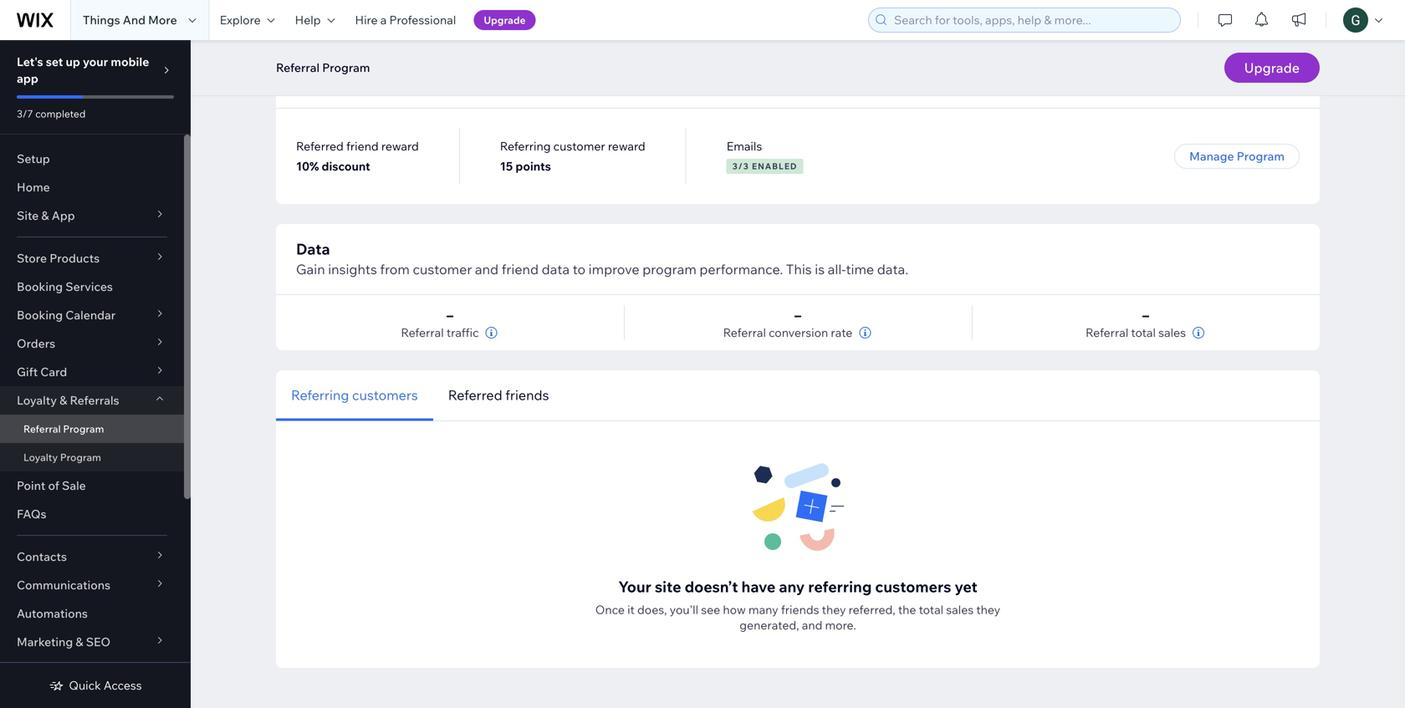 Task type: locate. For each thing, give the bounding box(es) containing it.
0 horizontal spatial referral program
[[23, 423, 104, 435]]

reward for referring customer reward
[[608, 139, 646, 154]]

1 horizontal spatial customer
[[554, 139, 605, 154]]

booking calendar button
[[0, 301, 184, 330]]

–
[[447, 307, 453, 324], [795, 307, 801, 324], [1143, 307, 1149, 324]]

1 vertical spatial upgrade button
[[1225, 53, 1320, 83]]

tab list
[[276, 370, 922, 421]]

friends
[[506, 387, 549, 404], [781, 603, 819, 617]]

customer inside "data gain insights from customer and friend data to improve program performance. this is all-time data."
[[413, 261, 472, 278]]

3
[[733, 161, 738, 172], [744, 161, 749, 172]]

referral inside button
[[276, 60, 320, 75]]

total
[[1131, 325, 1156, 340], [919, 603, 944, 617]]

0 horizontal spatial friends
[[506, 387, 549, 404]]

loyalty & referrals button
[[0, 387, 184, 415]]

marketing & seo button
[[0, 628, 184, 657]]

conversion
[[769, 325, 828, 340]]

referring customers button
[[276, 370, 433, 421]]

1 horizontal spatial referred
[[448, 387, 503, 404]]

1 horizontal spatial your
[[618, 578, 652, 596]]

referral program button
[[268, 55, 379, 80]]

1 vertical spatial your
[[618, 578, 652, 596]]

customers down referral traffic
[[352, 387, 418, 404]]

0 vertical spatial loyalty
[[17, 393, 57, 408]]

0 horizontal spatial –
[[447, 307, 453, 324]]

program for loyalty program link
[[60, 451, 101, 464]]

0 vertical spatial referred
[[296, 139, 344, 154]]

contacts
[[17, 550, 67, 564]]

gain
[[296, 261, 325, 278]]

reward inside "referred friend reward 10% discount"
[[381, 139, 419, 154]]

0 horizontal spatial &
[[41, 208, 49, 223]]

– up referral traffic
[[447, 307, 453, 324]]

1 horizontal spatial total
[[1131, 325, 1156, 340]]

site & app button
[[0, 202, 184, 230]]

1 reward from the left
[[381, 139, 419, 154]]

referring for referring customer reward 15 points
[[500, 139, 551, 154]]

& down card
[[60, 393, 67, 408]]

1 – from the left
[[447, 307, 453, 324]]

1 horizontal spatial upgrade
[[1245, 59, 1300, 76]]

0 horizontal spatial sales
[[946, 603, 974, 617]]

1 vertical spatial customer
[[413, 261, 472, 278]]

1 horizontal spatial they
[[977, 603, 1001, 617]]

program right manage
[[1237, 149, 1285, 164]]

services
[[66, 279, 113, 294]]

1 vertical spatial total
[[919, 603, 944, 617]]

referral traffic
[[401, 325, 479, 340]]

a
[[380, 13, 387, 27]]

does,
[[637, 603, 667, 617]]

0 vertical spatial customers
[[352, 387, 418, 404]]

gift
[[17, 365, 38, 379]]

data
[[296, 240, 330, 259]]

2 reward from the left
[[608, 139, 646, 154]]

emails 3 / 3 enabled
[[727, 139, 798, 172]]

referral program inside button
[[276, 60, 370, 75]]

and left more.
[[802, 618, 823, 633]]

program up sale
[[60, 451, 101, 464]]

store products button
[[0, 244, 184, 273]]

0 horizontal spatial customer
[[413, 261, 472, 278]]

0 horizontal spatial and
[[475, 261, 499, 278]]

0 horizontal spatial referred
[[296, 139, 344, 154]]

orders
[[17, 336, 55, 351]]

loyalty for loyalty & referrals
[[17, 393, 57, 408]]

referred friends
[[448, 387, 549, 404]]

improve
[[589, 261, 640, 278]]

1 vertical spatial referring
[[291, 387, 349, 404]]

2 booking from the top
[[17, 308, 63, 323]]

0 vertical spatial upgrade button
[[474, 10, 536, 30]]

marketing
[[17, 635, 73, 650]]

referred,
[[849, 603, 896, 617]]

1 horizontal spatial referring
[[500, 139, 551, 154]]

1 horizontal spatial –
[[795, 307, 801, 324]]

0 horizontal spatial referring
[[291, 387, 349, 404]]

1 vertical spatial &
[[60, 393, 67, 408]]

reward inside referring customer reward 15 points
[[608, 139, 646, 154]]

manage
[[1190, 149, 1234, 164]]

referred up 10%
[[296, 139, 344, 154]]

program for manage program button
[[1237, 149, 1285, 164]]

manage program
[[1190, 149, 1285, 164]]

referred for referred friend reward 10% discount
[[296, 139, 344, 154]]

0 vertical spatial friends
[[506, 387, 549, 404]]

access
[[104, 678, 142, 693]]

loyalty program
[[23, 451, 101, 464]]

upgrade
[[484, 14, 526, 26], [1245, 59, 1300, 76]]

your up it
[[618, 578, 652, 596]]

0 vertical spatial and
[[475, 261, 499, 278]]

booking
[[17, 279, 63, 294], [17, 308, 63, 323]]

0 vertical spatial booking
[[17, 279, 63, 294]]

program for referral program link on the left of page
[[63, 423, 104, 435]]

booking down store
[[17, 279, 63, 294]]

0 vertical spatial referring
[[500, 139, 551, 154]]

your inside your site doesn't have any referring customers yet once it does, you'll see how many friends they referred, the total sales they generated, and more.
[[618, 578, 652, 596]]

2 vertical spatial &
[[76, 635, 83, 650]]

referrals
[[70, 393, 119, 408]]

1 vertical spatial referred
[[448, 387, 503, 404]]

your
[[83, 54, 108, 69]]

program down hire
[[322, 60, 370, 75]]

1 horizontal spatial customers
[[875, 578, 952, 596]]

all-
[[828, 261, 846, 278]]

quick access
[[69, 678, 142, 693]]

1 vertical spatial referral program
[[23, 423, 104, 435]]

up
[[66, 54, 80, 69]]

you'll
[[670, 603, 699, 617]]

and inside "data gain insights from customer and friend data to improve program performance. this is all-time data."
[[475, 261, 499, 278]]

&
[[41, 208, 49, 223], [60, 393, 67, 408], [76, 635, 83, 650]]

referring inside button
[[291, 387, 349, 404]]

emails
[[727, 139, 762, 154]]

customer inside referring customer reward 15 points
[[554, 139, 605, 154]]

faqs
[[17, 507, 46, 522]]

rate
[[831, 325, 853, 340]]

& left the seo
[[76, 635, 83, 650]]

0 horizontal spatial they
[[822, 603, 846, 617]]

0 horizontal spatial friend
[[346, 139, 379, 154]]

booking up orders
[[17, 308, 63, 323]]

1 horizontal spatial &
[[60, 393, 67, 408]]

sidebar element
[[0, 40, 191, 709]]

friends inside your site doesn't have any referring customers yet once it does, you'll see how many friends they referred, the total sales they generated, and more.
[[781, 603, 819, 617]]

& right site
[[41, 208, 49, 223]]

gift card button
[[0, 358, 184, 387]]

1 horizontal spatial 3
[[744, 161, 749, 172]]

2 3 from the left
[[744, 161, 749, 172]]

0 horizontal spatial customers
[[352, 387, 418, 404]]

1 vertical spatial sales
[[946, 603, 974, 617]]

3/7
[[17, 108, 33, 120]]

sales inside your site doesn't have any referring customers yet once it does, you'll see how many friends they referred, the total sales they generated, and more.
[[946, 603, 974, 617]]

– up referral total sales
[[1143, 307, 1149, 324]]

1 vertical spatial customers
[[875, 578, 952, 596]]

tab list containing referring customers
[[276, 370, 922, 421]]

referral program for referral program link on the left of page
[[23, 423, 104, 435]]

sale
[[62, 479, 86, 493]]

1 booking from the top
[[17, 279, 63, 294]]

customer
[[554, 139, 605, 154], [413, 261, 472, 278]]

& inside 'dropdown button'
[[60, 393, 67, 408]]

0 vertical spatial total
[[1131, 325, 1156, 340]]

set
[[46, 54, 63, 69]]

– up conversion
[[795, 307, 801, 324]]

your right refer
[[338, 73, 371, 92]]

completed
[[35, 108, 86, 120]]

1 vertical spatial friends
[[781, 603, 819, 617]]

2 – from the left
[[795, 307, 801, 324]]

3 – from the left
[[1143, 307, 1149, 324]]

2 horizontal spatial –
[[1143, 307, 1149, 324]]

refer your friends
[[296, 73, 429, 92]]

manage program button
[[1175, 144, 1300, 169]]

0 vertical spatial referral program
[[276, 60, 370, 75]]

1 horizontal spatial reward
[[608, 139, 646, 154]]

1 vertical spatial loyalty
[[23, 451, 58, 464]]

0 horizontal spatial your
[[338, 73, 371, 92]]

calendar
[[66, 308, 116, 323]]

program
[[322, 60, 370, 75], [1237, 149, 1285, 164], [63, 423, 104, 435], [60, 451, 101, 464]]

1 horizontal spatial sales
[[1159, 325, 1186, 340]]

referred inside referred friends button
[[448, 387, 503, 404]]

0 horizontal spatial total
[[919, 603, 944, 617]]

referred
[[296, 139, 344, 154], [448, 387, 503, 404]]

loyalty inside 'dropdown button'
[[17, 393, 57, 408]]

discount
[[322, 159, 370, 174]]

sales
[[1159, 325, 1186, 340], [946, 603, 974, 617]]

loyalty & referrals
[[17, 393, 119, 408]]

15
[[500, 159, 513, 174]]

and up the traffic
[[475, 261, 499, 278]]

referral program up loyalty program
[[23, 423, 104, 435]]

time
[[846, 261, 874, 278]]

help button
[[285, 0, 345, 40]]

0 vertical spatial &
[[41, 208, 49, 223]]

0 horizontal spatial reward
[[381, 139, 419, 154]]

of
[[48, 479, 59, 493]]

0 vertical spatial upgrade
[[484, 14, 526, 26]]

0 vertical spatial friend
[[346, 139, 379, 154]]

1 horizontal spatial friends
[[781, 603, 819, 617]]

1 horizontal spatial friend
[[502, 261, 539, 278]]

loyalty up the point
[[23, 451, 58, 464]]

loyalty down gift card
[[17, 393, 57, 408]]

1 vertical spatial and
[[802, 618, 823, 633]]

referred for referred friends
[[448, 387, 503, 404]]

& for loyalty
[[60, 393, 67, 408]]

referral
[[276, 60, 320, 75], [401, 325, 444, 340], [723, 325, 766, 340], [1086, 325, 1129, 340], [23, 423, 61, 435]]

referral program down help button
[[276, 60, 370, 75]]

booking for booking calendar
[[17, 308, 63, 323]]

referring inside referring customer reward 15 points
[[500, 139, 551, 154]]

your site doesn't have any referring customers yet once it does, you'll see how many friends they referred, the total sales they generated, and more.
[[595, 578, 1001, 633]]

and inside your site doesn't have any referring customers yet once it does, you'll see how many friends they referred, the total sales they generated, and more.
[[802, 618, 823, 633]]

referral total sales
[[1086, 325, 1186, 340]]

let's set up your mobile app
[[17, 54, 149, 86]]

Search for tools, apps, help & more... field
[[889, 8, 1175, 32]]

booking services link
[[0, 273, 184, 301]]

1 horizontal spatial and
[[802, 618, 823, 633]]

0 horizontal spatial 3
[[733, 161, 738, 172]]

1 3 from the left
[[733, 161, 738, 172]]

friend left the data
[[502, 261, 539, 278]]

communications
[[17, 578, 110, 593]]

it
[[628, 603, 635, 617]]

they down yet
[[977, 603, 1001, 617]]

store
[[17, 251, 47, 266]]

customers inside button
[[352, 387, 418, 404]]

point
[[17, 479, 45, 493]]

card
[[40, 365, 67, 379]]

they up more.
[[822, 603, 846, 617]]

friends inside button
[[506, 387, 549, 404]]

1 vertical spatial upgrade
[[1245, 59, 1300, 76]]

1 vertical spatial friend
[[502, 261, 539, 278]]

the
[[898, 603, 916, 617]]

referral program
[[276, 60, 370, 75], [23, 423, 104, 435]]

booking inside dropdown button
[[17, 308, 63, 323]]

program down loyalty & referrals 'dropdown button'
[[63, 423, 104, 435]]

friend up discount
[[346, 139, 379, 154]]

2 horizontal spatial &
[[76, 635, 83, 650]]

referred friends button
[[433, 370, 564, 421]]

customers up the
[[875, 578, 952, 596]]

0 vertical spatial customer
[[554, 139, 605, 154]]

referred down the traffic
[[448, 387, 503, 404]]

1 horizontal spatial referral program
[[276, 60, 370, 75]]

referral program inside sidebar element
[[23, 423, 104, 435]]

1 vertical spatial booking
[[17, 308, 63, 323]]

referred inside "referred friend reward 10% discount"
[[296, 139, 344, 154]]



Task type: vqa. For each thing, say whether or not it's contained in the screenshot.
Store Products POPUP BUTTON at top left
yes



Task type: describe. For each thing, give the bounding box(es) containing it.
seo
[[86, 635, 111, 650]]

booking for booking services
[[17, 279, 63, 294]]

loyalty for loyalty program
[[23, 451, 58, 464]]

0 vertical spatial your
[[338, 73, 371, 92]]

refer
[[296, 73, 335, 92]]

0 horizontal spatial upgrade button
[[474, 10, 536, 30]]

yet
[[955, 578, 978, 596]]

referral inside sidebar element
[[23, 423, 61, 435]]

app
[[17, 71, 38, 86]]

reward for referred friend reward
[[381, 139, 419, 154]]

automations
[[17, 607, 88, 621]]

products
[[50, 251, 100, 266]]

enabled
[[752, 161, 798, 172]]

3/7 completed
[[17, 108, 86, 120]]

data
[[542, 261, 570, 278]]

0 vertical spatial sales
[[1159, 325, 1186, 340]]

let's
[[17, 54, 43, 69]]

communications button
[[0, 571, 184, 600]]

any
[[779, 578, 805, 596]]

data gain insights from customer and friend data to improve program performance. this is all-time data.
[[296, 240, 909, 278]]

total inside your site doesn't have any referring customers yet once it does, you'll see how many friends they referred, the total sales they generated, and more.
[[919, 603, 944, 617]]

data.
[[877, 261, 909, 278]]

this
[[786, 261, 812, 278]]

quick access button
[[49, 678, 142, 694]]

& for site
[[41, 208, 49, 223]]

customers inside your site doesn't have any referring customers yet once it does, you'll see how many friends they referred, the total sales they generated, and more.
[[875, 578, 952, 596]]

points
[[516, 159, 551, 174]]

traffic
[[447, 325, 479, 340]]

home link
[[0, 173, 184, 202]]

to
[[573, 261, 586, 278]]

– for conversion
[[795, 307, 801, 324]]

once
[[595, 603, 625, 617]]

hire a professional link
[[345, 0, 466, 40]]

referring
[[808, 578, 872, 596]]

loyalty program link
[[0, 443, 184, 472]]

2 they from the left
[[977, 603, 1001, 617]]

performance.
[[700, 261, 783, 278]]

marketing & seo
[[17, 635, 111, 650]]

referring customer reward 15 points
[[500, 139, 646, 174]]

hire a professional
[[355, 13, 456, 27]]

& for marketing
[[76, 635, 83, 650]]

referral conversion rate
[[723, 325, 853, 340]]

setup link
[[0, 145, 184, 173]]

have
[[742, 578, 776, 596]]

faqs link
[[0, 500, 184, 529]]

friend inside "data gain insights from customer and friend data to improve program performance. this is all-time data."
[[502, 261, 539, 278]]

things and more
[[83, 13, 177, 27]]

0 horizontal spatial upgrade
[[484, 14, 526, 26]]

more
[[148, 13, 177, 27]]

friends
[[375, 73, 429, 92]]

explore
[[220, 13, 261, 27]]

how
[[723, 603, 746, 617]]

app
[[52, 208, 75, 223]]

– for traffic
[[447, 307, 453, 324]]

program for "referral program" button
[[322, 60, 370, 75]]

site
[[17, 208, 39, 223]]

quick
[[69, 678, 101, 693]]

referral program for "referral program" button
[[276, 60, 370, 75]]

point of sale link
[[0, 472, 184, 500]]

from
[[380, 261, 410, 278]]

more.
[[825, 618, 856, 633]]

hire
[[355, 13, 378, 27]]

automations link
[[0, 600, 184, 628]]

site
[[655, 578, 681, 596]]

orders button
[[0, 330, 184, 358]]

insights
[[328, 261, 377, 278]]

contacts button
[[0, 543, 184, 571]]

1 they from the left
[[822, 603, 846, 617]]

referral program link
[[0, 415, 184, 443]]

home
[[17, 180, 50, 195]]

1 horizontal spatial upgrade button
[[1225, 53, 1320, 83]]

see
[[701, 603, 720, 617]]

setup
[[17, 151, 50, 166]]

referring for referring customers
[[291, 387, 349, 404]]

point of sale
[[17, 479, 86, 493]]

booking calendar
[[17, 308, 116, 323]]

friend inside "referred friend reward 10% discount"
[[346, 139, 379, 154]]

– for total
[[1143, 307, 1149, 324]]

referring customers
[[291, 387, 418, 404]]

mobile
[[111, 54, 149, 69]]

professional
[[389, 13, 456, 27]]

generated,
[[740, 618, 799, 633]]

things
[[83, 13, 120, 27]]



